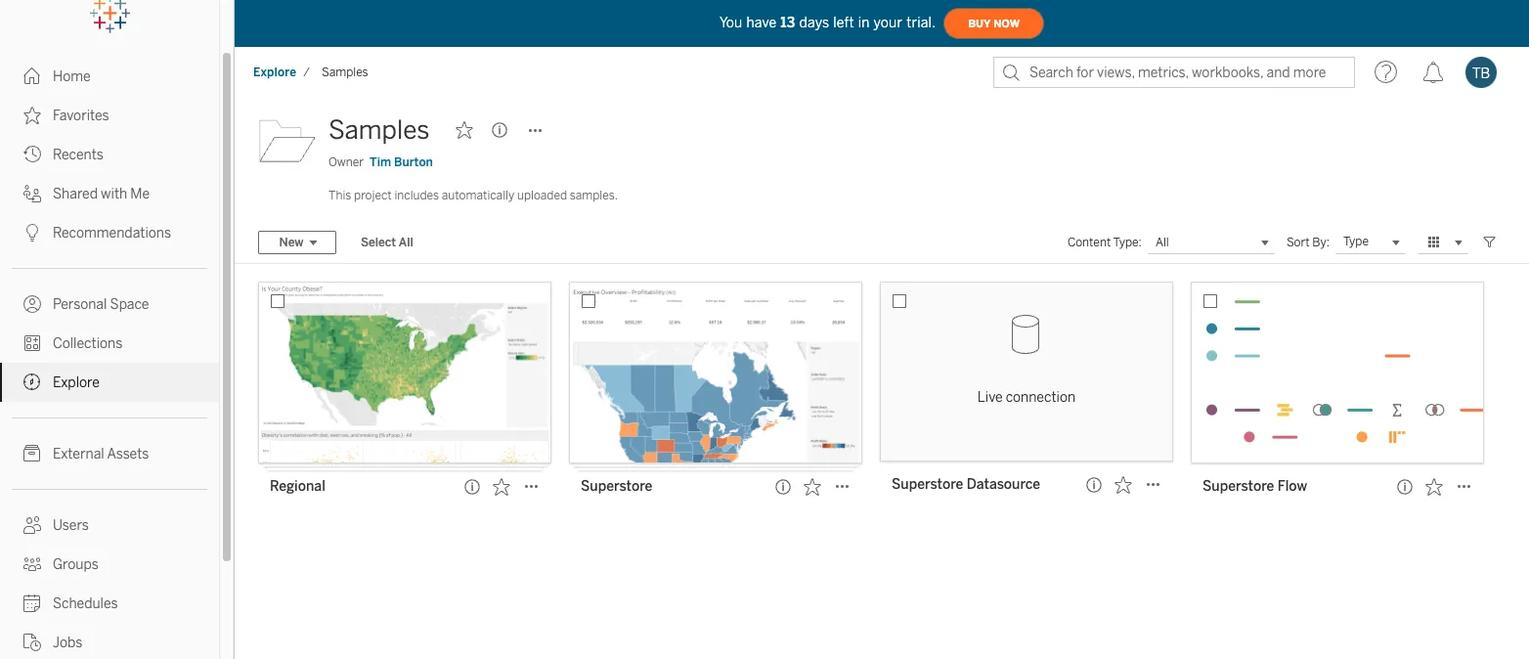 Task type: describe. For each thing, give the bounding box(es) containing it.
1 vertical spatial samples
[[329, 114, 430, 146]]

favorites
[[53, 108, 109, 124]]

recents link
[[0, 135, 219, 174]]

external assets link
[[0, 434, 219, 473]]

tim
[[370, 155, 391, 169]]

assets
[[107, 446, 149, 462]]

in
[[858, 14, 870, 31]]

recents
[[53, 147, 103, 163]]

13
[[781, 14, 795, 31]]

sort by:
[[1287, 236, 1330, 249]]

datasource
[[967, 476, 1040, 493]]

buy now button
[[944, 8, 1044, 39]]

trial.
[[907, 14, 936, 31]]

groups
[[53, 556, 99, 573]]

days
[[799, 14, 829, 31]]

select
[[361, 236, 396, 249]]

collections
[[53, 335, 123, 352]]

schedules link
[[0, 584, 219, 623]]

live connection
[[978, 389, 1076, 406]]

shared with me link
[[0, 174, 219, 213]]

with
[[101, 186, 127, 202]]

new
[[279, 236, 304, 249]]

home
[[53, 68, 91, 85]]

left
[[833, 14, 854, 31]]

home link
[[0, 57, 219, 96]]

by:
[[1312, 236, 1330, 249]]

external
[[53, 446, 104, 462]]

jobs
[[53, 635, 82, 651]]

automatically
[[442, 189, 515, 202]]

buy now
[[968, 17, 1020, 30]]

have
[[746, 14, 777, 31]]

favorites link
[[0, 96, 219, 135]]

by text only_f5he34f image for explore
[[23, 374, 41, 391]]

owner tim burton
[[329, 155, 433, 169]]

samples element
[[316, 66, 374, 79]]

0 horizontal spatial explore link
[[0, 363, 219, 402]]

by text only_f5he34f image for home
[[23, 67, 41, 85]]

select all button
[[348, 231, 426, 254]]

you have 13 days left in your trial.
[[720, 14, 936, 31]]

/
[[303, 66, 310, 79]]

regional
[[270, 478, 325, 495]]

new button
[[258, 231, 336, 254]]

explore for explore /
[[253, 66, 296, 79]]

by text only_f5he34f image for external assets
[[23, 445, 41, 462]]

explore for explore
[[53, 374, 100, 391]]

by text only_f5he34f image for recommendations
[[23, 224, 41, 242]]

by text only_f5he34f image for groups
[[23, 555, 41, 573]]

by text only_f5he34f image for collections
[[23, 334, 41, 352]]

jobs link
[[0, 623, 219, 659]]

personal
[[53, 296, 107, 313]]

samples.
[[570, 189, 618, 202]]

project image
[[258, 110, 317, 169]]

project
[[354, 189, 392, 202]]

superstore for superstore
[[581, 478, 652, 495]]

content type:
[[1068, 236, 1142, 249]]

your
[[874, 14, 903, 31]]

space
[[110, 296, 149, 313]]

shared with me
[[53, 186, 150, 202]]

recommendations
[[53, 225, 171, 242]]

this project includes automatically uploaded samples.
[[329, 189, 618, 202]]

this
[[329, 189, 351, 202]]

explore /
[[253, 66, 310, 79]]



Task type: locate. For each thing, give the bounding box(es) containing it.
6 by text only_f5he34f image from the top
[[23, 594, 41, 612]]

live
[[978, 389, 1003, 406]]

1 horizontal spatial explore link
[[252, 65, 297, 80]]

by text only_f5he34f image left the recents
[[23, 146, 41, 163]]

users
[[53, 517, 89, 534]]

3 by text only_f5he34f image from the top
[[23, 224, 41, 242]]

content
[[1068, 236, 1111, 249]]

by text only_f5he34f image inside favorites 'link'
[[23, 107, 41, 124]]

0 vertical spatial samples
[[322, 66, 368, 79]]

by text only_f5he34f image inside recents link
[[23, 146, 41, 163]]

connection
[[1006, 389, 1076, 406]]

by text only_f5he34f image for jobs
[[23, 634, 41, 651]]

samples
[[322, 66, 368, 79], [329, 114, 430, 146]]

by text only_f5he34f image left personal
[[23, 295, 41, 313]]

by text only_f5he34f image
[[23, 107, 41, 124], [23, 146, 41, 163], [23, 224, 41, 242], [23, 295, 41, 313], [23, 555, 41, 573], [23, 594, 41, 612], [23, 634, 41, 651]]

groups link
[[0, 545, 219, 584]]

1 horizontal spatial explore
[[253, 66, 296, 79]]

superstore for superstore datasource
[[892, 476, 963, 493]]

by text only_f5he34f image inside jobs link
[[23, 634, 41, 651]]

by text only_f5he34f image inside recommendations link
[[23, 224, 41, 242]]

by text only_f5he34f image left recommendations
[[23, 224, 41, 242]]

by text only_f5he34f image for schedules
[[23, 594, 41, 612]]

0 horizontal spatial superstore
[[581, 478, 652, 495]]

explore link down collections
[[0, 363, 219, 402]]

sort
[[1287, 236, 1310, 249]]

me
[[130, 186, 150, 202]]

by text only_f5he34f image
[[23, 67, 41, 85], [23, 185, 41, 202], [23, 334, 41, 352], [23, 374, 41, 391], [23, 445, 41, 462], [23, 516, 41, 534]]

personal space
[[53, 296, 149, 313]]

collections link
[[0, 324, 219, 363]]

by text only_f5he34f image left users
[[23, 516, 41, 534]]

schedules
[[53, 595, 118, 612]]

6 by text only_f5he34f image from the top
[[23, 516, 41, 534]]

superstore
[[892, 476, 963, 493], [581, 478, 652, 495], [1203, 478, 1274, 495]]

by text only_f5he34f image left external
[[23, 445, 41, 462]]

4 by text only_f5he34f image from the top
[[23, 295, 41, 313]]

by text only_f5he34f image for users
[[23, 516, 41, 534]]

superstore flow
[[1203, 478, 1307, 495]]

by text only_f5he34f image down collections link
[[23, 374, 41, 391]]

tim burton link
[[370, 154, 433, 171]]

by text only_f5he34f image left favorites
[[23, 107, 41, 124]]

2 horizontal spatial superstore
[[1203, 478, 1274, 495]]

by text only_f5he34f image left groups
[[23, 555, 41, 573]]

recommendations link
[[0, 213, 219, 252]]

by text only_f5he34f image for shared with me
[[23, 185, 41, 202]]

explore down collections
[[53, 374, 100, 391]]

main navigation. press the up and down arrow keys to access links. element
[[0, 57, 219, 659]]

by text only_f5he34f image left jobs
[[23, 634, 41, 651]]

explore link left the /
[[252, 65, 297, 80]]

flow
[[1278, 478, 1307, 495]]

by text only_f5he34f image left shared
[[23, 185, 41, 202]]

superstore for superstore flow
[[1203, 478, 1274, 495]]

7 by text only_f5he34f image from the top
[[23, 634, 41, 651]]

select all
[[361, 236, 413, 249]]

by text only_f5he34f image inside 'schedules' link
[[23, 594, 41, 612]]

by text only_f5he34f image left schedules
[[23, 594, 41, 612]]

3 by text only_f5he34f image from the top
[[23, 334, 41, 352]]

4 by text only_f5he34f image from the top
[[23, 374, 41, 391]]

uploaded
[[517, 189, 567, 202]]

5 by text only_f5he34f image from the top
[[23, 445, 41, 462]]

by text only_f5he34f image inside users link
[[23, 516, 41, 534]]

by text only_f5he34f image inside shared with me link
[[23, 185, 41, 202]]

shared
[[53, 186, 98, 202]]

1 by text only_f5he34f image from the top
[[23, 107, 41, 124]]

2 by text only_f5he34f image from the top
[[23, 185, 41, 202]]

by text only_f5he34f image inside the groups link
[[23, 555, 41, 573]]

owner
[[329, 155, 364, 169]]

1 by text only_f5he34f image from the top
[[23, 67, 41, 85]]

superstore datasource
[[892, 476, 1040, 493]]

by text only_f5he34f image inside home link
[[23, 67, 41, 85]]

1 vertical spatial explore link
[[0, 363, 219, 402]]

type:
[[1113, 236, 1142, 249]]

samples right the /
[[322, 66, 368, 79]]

by text only_f5he34f image for favorites
[[23, 107, 41, 124]]

explore left the /
[[253, 66, 296, 79]]

burton
[[394, 155, 433, 169]]

you
[[720, 14, 743, 31]]

personal space link
[[0, 285, 219, 324]]

samples up tim
[[329, 114, 430, 146]]

1 vertical spatial explore
[[53, 374, 100, 391]]

by text only_f5he34f image for personal space
[[23, 295, 41, 313]]

all
[[399, 236, 413, 249]]

0 vertical spatial explore link
[[252, 65, 297, 80]]

explore inside the "main navigation. press the up and down arrow keys to access links." element
[[53, 374, 100, 391]]

users link
[[0, 505, 219, 545]]

by text only_f5he34f image left collections
[[23, 334, 41, 352]]

5 by text only_f5he34f image from the top
[[23, 555, 41, 573]]

1 horizontal spatial superstore
[[892, 476, 963, 493]]

0 vertical spatial explore
[[253, 66, 296, 79]]

2 by text only_f5he34f image from the top
[[23, 146, 41, 163]]

external assets
[[53, 446, 149, 462]]

by text only_f5he34f image inside collections link
[[23, 334, 41, 352]]

by text only_f5he34f image for recents
[[23, 146, 41, 163]]

explore link
[[252, 65, 297, 80], [0, 363, 219, 402]]

by text only_f5he34f image inside external assets link
[[23, 445, 41, 462]]

includes
[[394, 189, 439, 202]]

0 horizontal spatial explore
[[53, 374, 100, 391]]

by text only_f5he34f image inside personal space link
[[23, 295, 41, 313]]

now
[[994, 17, 1020, 30]]

by text only_f5he34f image left the home
[[23, 67, 41, 85]]

buy
[[968, 17, 991, 30]]

explore
[[253, 66, 296, 79], [53, 374, 100, 391]]



Task type: vqa. For each thing, say whether or not it's contained in the screenshot.
days
yes



